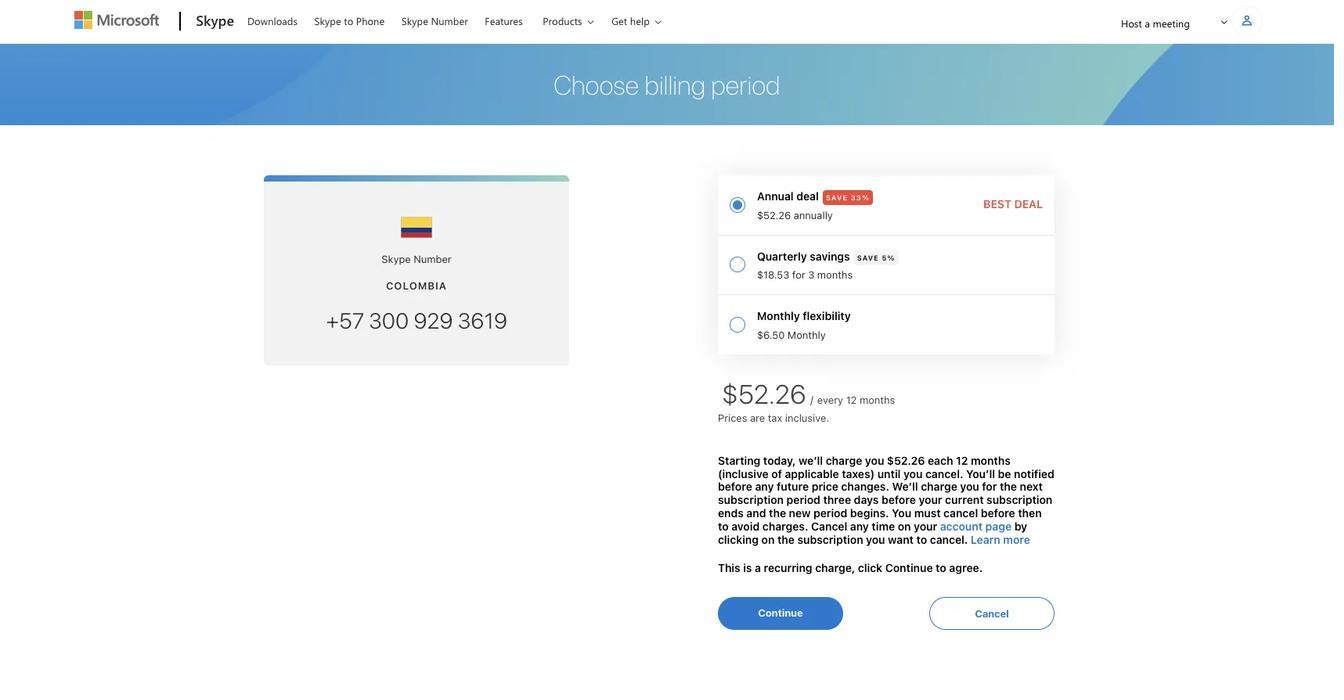 Task type: vqa. For each thing, say whether or not it's contained in the screenshot.
the France
no



Task type: describe. For each thing, give the bounding box(es) containing it.
by
[[1015, 520, 1028, 533]]

get
[[612, 14, 627, 27]]

starting
[[718, 454, 761, 467]]

changes.
[[841, 480, 890, 494]]

features link
[[478, 1, 530, 38]]

learn
[[971, 533, 1001, 546]]

then
[[1018, 507, 1042, 520]]

meeting
[[1153, 16, 1190, 30]]

this
[[718, 562, 741, 575]]

are
[[750, 412, 765, 424]]

3619
[[458, 308, 507, 333]]

skype number link
[[395, 1, 475, 38]]

want
[[888, 533, 914, 546]]

today,
[[763, 454, 796, 467]]

number inside main content
[[414, 253, 452, 266]]

cancel
[[944, 507, 978, 520]]

to inside starting today, we'll charge you $52.26 each 12 months (inclusive of applicable taxes) until you cancel. you'll be notified before any future price changes. we'll charge you for the next subscription period three days before your current subscription ends and the new period begins. you must cancel before then to avoid charges. cancel any time on your
[[718, 520, 729, 533]]

annual deal save 33% $52.26 annually
[[757, 190, 870, 221]]

page
[[986, 520, 1012, 533]]

monthly flexibility $6.50 monthly
[[757, 309, 851, 341]]

phone
[[356, 14, 385, 27]]

300
[[369, 308, 409, 333]]

3
[[808, 269, 815, 281]]

you
[[892, 507, 912, 520]]

months inside starting today, we'll charge you $52.26 each 12 months (inclusive of applicable taxes) until you cancel. you'll be notified before any future price changes. we'll charge you for the next subscription period three days before your current subscription ends and the new period begins. you must cancel before then to avoid charges. cancel any time on your
[[971, 454, 1011, 467]]

flexibility
[[803, 309, 851, 323]]

(inclusive
[[718, 467, 769, 481]]

colombia
[[386, 279, 447, 292]]

annual
[[757, 190, 794, 203]]

33%
[[851, 193, 870, 202]]

deal
[[1015, 197, 1043, 211]]

learn more link
[[971, 533, 1031, 546]]

features
[[485, 14, 523, 27]]

clicking
[[718, 533, 759, 546]]

on inside 'by clicking on the subscription you want to cancel.'
[[762, 533, 775, 546]]

save for savings
[[857, 253, 879, 262]]

deal
[[797, 190, 819, 203]]

we'll
[[799, 454, 823, 467]]

you up changes.
[[865, 454, 884, 467]]

$52.26 inside $52.26 / every 12 months prices are tax inclusive.
[[722, 378, 807, 409]]

on inside starting today, we'll charge you $52.26 each 12 months (inclusive of applicable taxes) until you cancel. you'll be notified before any future price changes. we'll charge you for the next subscription period three days before your current subscription ends and the new period begins. you must cancel before then to avoid charges. cancel any time on your
[[898, 520, 911, 533]]

cancel button
[[930, 598, 1055, 631]]

products
[[543, 14, 582, 27]]

0 vertical spatial your
[[919, 493, 943, 507]]

1 vertical spatial charge
[[921, 480, 958, 494]]

skype to phone
[[315, 14, 385, 27]]

1 horizontal spatial any
[[850, 520, 869, 533]]

best
[[984, 197, 1012, 211]]

starting today, we'll charge you $52.26 each 12 months (inclusive of applicable taxes) until you cancel. you'll be notified before any future price changes. we'll charge you for the next subscription period three days before your current subscription ends and the new period begins. you must cancel before then to avoid charges. cancel any time on your
[[718, 454, 1055, 533]]

main content containing choose billing period
[[0, 44, 1334, 688]]

0 horizontal spatial charge
[[826, 454, 863, 467]]

host a meeting
[[1121, 16, 1190, 30]]

billing
[[645, 69, 706, 100]]

you'll
[[966, 467, 995, 481]]

charge,
[[815, 562, 855, 575]]

and
[[747, 507, 766, 520]]

quarterly
[[757, 249, 807, 263]]

current
[[945, 493, 984, 507]]

get help button
[[602, 1, 674, 41]]

929
[[414, 308, 453, 333]]

host a meeting link
[[1108, 3, 1204, 43]]

12 inside starting today, we'll charge you $52.26 each 12 months (inclusive of applicable taxes) until you cancel. you'll be notified before any future price changes. we'll charge you for the next subscription period three days before your current subscription ends and the new period begins. you must cancel before then to avoid charges. cancel any time on your
[[956, 454, 968, 467]]

$6.50
[[757, 329, 785, 341]]

a inside main content
[[755, 562, 761, 575]]

skype to phone link
[[307, 1, 392, 38]]

future
[[777, 480, 809, 494]]

quarterly savings save 5% $18.53 for 3 months
[[757, 249, 896, 281]]

1 horizontal spatial before
[[882, 493, 916, 507]]

$18.53
[[757, 269, 790, 281]]

for inside starting today, we'll charge you $52.26 each 12 months (inclusive of applicable taxes) until you cancel. you'll be notified before any future price changes. we'll charge you for the next subscription period three days before your current subscription ends and the new period begins. you must cancel before then to avoid charges. cancel any time on your
[[982, 480, 997, 494]]

more
[[1003, 533, 1031, 546]]

account page link
[[940, 520, 1012, 533]]

every
[[817, 394, 844, 406]]

$52.26 / every 12 months prices are tax inclusive.
[[718, 378, 895, 424]]

cancel inside cancel button
[[975, 608, 1009, 620]]

you inside 'by clicking on the subscription you want to cancel.'
[[866, 533, 885, 546]]



Task type: locate. For each thing, give the bounding box(es) containing it.
0 vertical spatial skype number
[[402, 14, 468, 27]]

$52.26
[[757, 209, 791, 221], [722, 378, 807, 409], [887, 454, 925, 467]]

skype link
[[188, 1, 239, 43]]

0 horizontal spatial subscription
[[718, 493, 784, 507]]

0 horizontal spatial 12
[[846, 394, 857, 406]]

save left 33%
[[826, 193, 848, 202]]

best deal
[[984, 197, 1043, 211]]

continue down recurring
[[758, 607, 803, 620]]

0 vertical spatial months
[[817, 269, 853, 281]]

cancel. down cancel
[[930, 533, 968, 546]]

the left next
[[1000, 480, 1017, 494]]

0 vertical spatial a
[[1145, 16, 1150, 30]]

save
[[826, 193, 848, 202], [857, 253, 879, 262]]

$52.26 up are
[[722, 378, 807, 409]]

taxes)
[[842, 467, 875, 481]]

products button
[[533, 1, 607, 41]]

2 horizontal spatial subscription
[[987, 493, 1053, 507]]

cancel. up current
[[926, 467, 964, 481]]

period down applicable
[[787, 493, 821, 507]]

1 vertical spatial continue
[[758, 607, 803, 620]]

recurring
[[764, 562, 813, 575]]

0 horizontal spatial continue
[[758, 607, 803, 620]]

0 vertical spatial charge
[[826, 454, 863, 467]]

months
[[817, 269, 853, 281], [860, 394, 895, 406], [971, 454, 1011, 467]]

subscription up avoid
[[718, 493, 784, 507]]

price
[[812, 480, 839, 494]]

co image
[[401, 212, 432, 244]]

before up learn more
[[981, 507, 1015, 520]]

0 horizontal spatial any
[[755, 480, 774, 494]]

new
[[789, 507, 811, 520]]

click
[[858, 562, 883, 575]]

1 vertical spatial a
[[755, 562, 761, 575]]

skype left phone
[[315, 14, 341, 27]]

before down "starting"
[[718, 480, 753, 494]]

1 vertical spatial months
[[860, 394, 895, 406]]

+57 300 929 3619
[[326, 308, 507, 333]]

1 vertical spatial number
[[414, 253, 452, 266]]

save inside quarterly savings save 5% $18.53 for 3 months
[[857, 253, 879, 262]]

continue inside button
[[758, 607, 803, 620]]

microsoft image
[[75, 11, 159, 29]]

12
[[846, 394, 857, 406], [956, 454, 968, 467]]

months down savings
[[817, 269, 853, 281]]

cancel. inside 'by clicking on the subscription you want to cancel.'
[[930, 533, 968, 546]]

0 horizontal spatial cancel
[[811, 520, 848, 533]]

months inside $52.26 / every 12 months prices are tax inclusive.
[[860, 394, 895, 406]]

0 vertical spatial for
[[792, 269, 806, 281]]

number
[[431, 14, 468, 27], [414, 253, 452, 266]]

skype left downloads
[[196, 11, 234, 30]]

account page
[[940, 520, 1012, 533]]

number up colombia
[[414, 253, 452, 266]]

1 horizontal spatial cancel
[[975, 608, 1009, 620]]

0 vertical spatial the
[[1000, 480, 1017, 494]]

0 vertical spatial cancel
[[811, 520, 848, 533]]

for left be
[[982, 480, 997, 494]]

months left notified
[[971, 454, 1011, 467]]

to right want
[[917, 533, 927, 546]]

charges.
[[763, 520, 809, 533]]

2 horizontal spatial months
[[971, 454, 1011, 467]]

1 vertical spatial skype number
[[382, 253, 452, 266]]

1 vertical spatial cancel.
[[930, 533, 968, 546]]

monthly up $6.50 at the top right of the page
[[757, 309, 800, 323]]

0 horizontal spatial a
[[755, 562, 761, 575]]

0 vertical spatial 12
[[846, 394, 857, 406]]

1 horizontal spatial for
[[982, 480, 997, 494]]

a right is
[[755, 562, 761, 575]]

notified
[[1014, 467, 1055, 481]]

any up and
[[755, 480, 774, 494]]

cancel inside starting today, we'll charge you $52.26 each 12 months (inclusive of applicable taxes) until you cancel. you'll be notified before any future price changes. we'll charge you for the next subscription period three days before your current subscription ends and the new period begins. you must cancel before then to avoid charges. cancel any time on your
[[811, 520, 848, 533]]

this is a recurring charge, click continue to agree.
[[718, 562, 983, 575]]

your right you
[[914, 520, 938, 533]]

for inside quarterly savings save 5% $18.53 for 3 months
[[792, 269, 806, 281]]

1 vertical spatial $52.26
[[722, 378, 807, 409]]

to left phone
[[344, 14, 353, 27]]

annually
[[794, 209, 833, 221]]

cancel
[[811, 520, 848, 533], [975, 608, 1009, 620]]

1 horizontal spatial subscription
[[798, 533, 863, 546]]

time
[[872, 520, 895, 533]]

must
[[914, 507, 941, 520]]

None radio
[[718, 175, 1055, 235], [718, 235, 1055, 295], [718, 295, 1055, 355], [718, 235, 1055, 295], [718, 295, 1055, 355]]

before down until
[[882, 493, 916, 507]]

months inside quarterly savings save 5% $18.53 for 3 months
[[817, 269, 853, 281]]

monthly
[[757, 309, 800, 323], [788, 329, 826, 341]]

monthly down flexibility
[[788, 329, 826, 341]]

/
[[811, 394, 814, 406]]

subscription up the charge, on the bottom of page
[[798, 533, 863, 546]]

be
[[998, 467, 1011, 481]]

2 vertical spatial the
[[778, 533, 795, 546]]

5%
[[882, 253, 896, 262]]

0 horizontal spatial before
[[718, 480, 753, 494]]

1 horizontal spatial months
[[860, 394, 895, 406]]

12 right 'each'
[[956, 454, 968, 467]]

the
[[1000, 480, 1017, 494], [769, 507, 786, 520], [778, 533, 795, 546]]

any left time
[[850, 520, 869, 533]]

subscription up by
[[987, 493, 1053, 507]]

ends
[[718, 507, 744, 520]]

skype number up colombia
[[382, 253, 452, 266]]

0 vertical spatial save
[[826, 193, 848, 202]]

choose
[[554, 69, 639, 100]]

0 vertical spatial continue
[[885, 562, 933, 575]]

number left features
[[431, 14, 468, 27]]

1 vertical spatial any
[[850, 520, 869, 533]]

12 inside $52.26 / every 12 months prices are tax inclusive.
[[846, 394, 857, 406]]

tax
[[768, 412, 783, 424]]

0 vertical spatial cancel.
[[926, 467, 964, 481]]

your right we'll
[[919, 493, 943, 507]]

1 vertical spatial save
[[857, 253, 879, 262]]

is
[[743, 562, 752, 575]]

get help
[[612, 14, 650, 27]]

avoid
[[732, 520, 760, 533]]

continue
[[885, 562, 933, 575], [758, 607, 803, 620]]

continue button
[[718, 598, 843, 631]]

next
[[1020, 480, 1043, 494]]

skype right phone
[[402, 14, 428, 27]]

$52.26 inside starting today, we'll charge you $52.26 each 12 months (inclusive of applicable taxes) until you cancel. you'll be notified before any future price changes. we'll charge you for the next subscription period three days before your current subscription ends and the new period begins. you must cancel before then to avoid charges. cancel any time on your
[[887, 454, 925, 467]]

continue down want
[[885, 562, 933, 575]]

inclusive.
[[785, 412, 829, 424]]

the up recurring
[[778, 533, 795, 546]]

account
[[940, 520, 983, 533]]

subscription inside 'by clicking on the subscription you want to cancel.'
[[798, 533, 863, 546]]

help
[[630, 14, 650, 27]]

the inside 'by clicking on the subscription you want to cancel.'
[[778, 533, 795, 546]]

skype
[[196, 11, 234, 30], [315, 14, 341, 27], [402, 14, 428, 27], [382, 253, 411, 266]]

to left avoid
[[718, 520, 729, 533]]

0 horizontal spatial for
[[792, 269, 806, 281]]

cancel down agree.
[[975, 608, 1009, 620]]

charge up 'price'
[[826, 454, 863, 467]]

prices
[[718, 412, 747, 424]]

period
[[711, 69, 781, 100], [787, 493, 821, 507], [814, 507, 848, 520]]

on right time
[[898, 520, 911, 533]]

1 horizontal spatial a
[[1145, 16, 1150, 30]]

save inside annual deal save 33% $52.26 annually
[[826, 193, 848, 202]]

$52.26 down annual
[[757, 209, 791, 221]]

save left 5% at the right top of page
[[857, 253, 879, 262]]

by clicking on the subscription you want to cancel.
[[718, 520, 1028, 546]]

on
[[898, 520, 911, 533], [762, 533, 775, 546]]

1 vertical spatial the
[[769, 507, 786, 520]]

skype number right phone
[[402, 14, 468, 27]]

for
[[792, 269, 806, 281], [982, 480, 997, 494]]

none radio containing annual deal
[[718, 175, 1055, 235]]

annual deal save 33% element
[[757, 187, 1043, 223]]

0 vertical spatial number
[[431, 14, 468, 27]]

a right the host
[[1145, 16, 1150, 30]]

0 horizontal spatial on
[[762, 533, 775, 546]]

1 horizontal spatial continue
[[885, 562, 933, 575]]

downloads link
[[240, 1, 305, 38]]

applicable
[[785, 467, 839, 481]]

learn more
[[971, 533, 1031, 546]]

savings
[[810, 249, 850, 263]]

1 vertical spatial your
[[914, 520, 938, 533]]

host
[[1121, 16, 1142, 30]]

skype up colombia
[[382, 253, 411, 266]]

0 vertical spatial monthly
[[757, 309, 800, 323]]

0 horizontal spatial months
[[817, 269, 853, 281]]

choose billing period colombia + 5 7  3 0 0  9 2 9  3 6 1 9 element
[[554, 69, 781, 100]]

period right billing
[[711, 69, 781, 100]]

choose billing period
[[554, 69, 781, 100]]

12 right 'every'
[[846, 394, 857, 406]]

1 horizontal spatial on
[[898, 520, 911, 533]]

cancel. inside starting today, we'll charge you $52.26 each 12 months (inclusive of applicable taxes) until you cancel. you'll be notified before any future price changes. we'll charge you for the next subscription period three days before your current subscription ends and the new period begins. you must cancel before then to avoid charges. cancel any time on your
[[926, 467, 964, 481]]

0 vertical spatial any
[[755, 480, 774, 494]]

to inside 'by clicking on the subscription you want to cancel.'
[[917, 533, 927, 546]]

months right 'every'
[[860, 394, 895, 406]]

three
[[823, 493, 851, 507]]

0 vertical spatial $52.26
[[757, 209, 791, 221]]

2 horizontal spatial before
[[981, 507, 1015, 520]]

1 horizontal spatial 12
[[956, 454, 968, 467]]

charge
[[826, 454, 863, 467], [921, 480, 958, 494]]

of
[[772, 467, 782, 481]]

1 horizontal spatial charge
[[921, 480, 958, 494]]

1 vertical spatial for
[[982, 480, 997, 494]]

charge down 'each'
[[921, 480, 958, 494]]

until
[[878, 467, 901, 481]]

days
[[854, 493, 879, 507]]

1 vertical spatial monthly
[[788, 329, 826, 341]]

1 vertical spatial cancel
[[975, 608, 1009, 620]]

to left agree.
[[936, 562, 947, 575]]

none radio annual deal save 33%
[[718, 175, 1055, 235]]

the right and
[[769, 507, 786, 520]]

skype number inside main content
[[382, 253, 452, 266]]

1 horizontal spatial save
[[857, 253, 879, 262]]

1 vertical spatial 12
[[956, 454, 968, 467]]

period down 'price'
[[814, 507, 848, 520]]

on right avoid
[[762, 533, 775, 546]]

we'll
[[892, 480, 918, 494]]

choose billing period option group
[[718, 175, 1055, 355]]

cancel down three
[[811, 520, 848, 533]]

$52.26 up we'll
[[887, 454, 925, 467]]

2 vertical spatial $52.26
[[887, 454, 925, 467]]

for left 3
[[792, 269, 806, 281]]

2 vertical spatial months
[[971, 454, 1011, 467]]

you left want
[[866, 533, 885, 546]]

you up cancel
[[960, 480, 980, 494]]

agree.
[[949, 562, 983, 575]]

any
[[755, 480, 774, 494], [850, 520, 869, 533]]

+57
[[326, 308, 364, 333]]

each
[[928, 454, 953, 467]]

cancel.
[[926, 467, 964, 481], [930, 533, 968, 546]]

0 horizontal spatial save
[[826, 193, 848, 202]]

you right until
[[904, 467, 923, 481]]

save for deal
[[826, 193, 848, 202]]

downloads
[[247, 14, 298, 27]]

$52.26 inside annual deal save 33% $52.26 annually
[[757, 209, 791, 221]]

main content
[[0, 44, 1334, 688]]

begins.
[[850, 507, 889, 520]]



